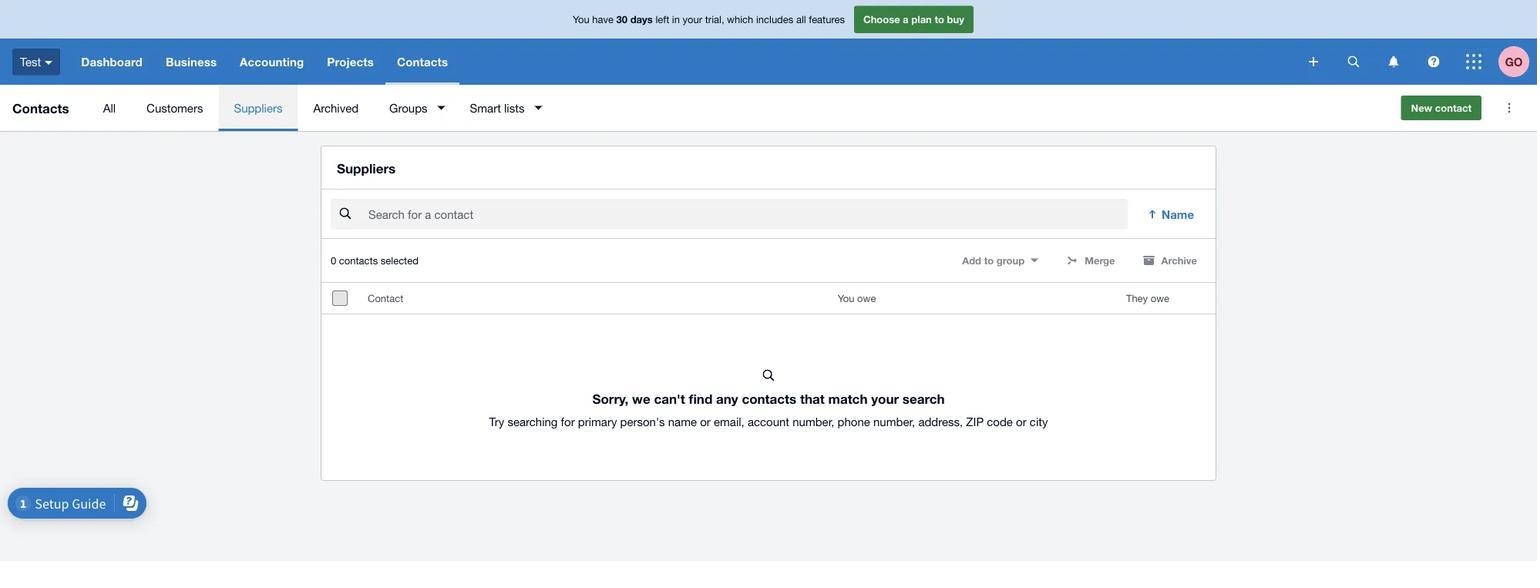 Task type: vqa. For each thing, say whether or not it's contained in the screenshot.
FAVOURITES icon
no



Task type: describe. For each thing, give the bounding box(es) containing it.
all
[[103, 101, 116, 114]]

contacts button
[[385, 39, 460, 85]]

primary
[[578, 415, 617, 428]]

contacts inside dropdown button
[[397, 55, 448, 69]]

business button
[[154, 39, 228, 85]]

a
[[903, 13, 909, 25]]

find
[[689, 391, 713, 406]]

0 horizontal spatial contacts
[[339, 255, 378, 267]]

lists
[[504, 101, 525, 114]]

1 number, from the left
[[793, 415, 835, 428]]

choose
[[864, 13, 900, 25]]

merge button
[[1057, 248, 1125, 273]]

name button
[[1137, 199, 1207, 230]]

0 contacts selected
[[331, 255, 419, 267]]

try searching for primary person's name or email, account number, phone number, address, zip code or city
[[489, 415, 1048, 428]]

sorry, we can't find any contacts that match your search
[[592, 391, 945, 406]]

new contact
[[1411, 102, 1472, 114]]

email,
[[714, 415, 745, 428]]

to inside popup button
[[984, 255, 994, 267]]

selected
[[381, 255, 419, 267]]

you for you owe
[[838, 292, 855, 304]]

smart lists button
[[455, 85, 552, 131]]

we
[[632, 391, 650, 406]]

they
[[1126, 292, 1148, 304]]

contact
[[368, 292, 403, 304]]

code
[[987, 415, 1013, 428]]

all
[[796, 13, 806, 25]]

svg image
[[1389, 56, 1399, 67]]

projects
[[327, 55, 374, 69]]

svg image inside test 'popup button'
[[45, 61, 53, 65]]

your inside "banner"
[[683, 13, 702, 25]]

add to group
[[962, 255, 1025, 267]]

groups button
[[374, 85, 455, 131]]

smart lists
[[470, 101, 525, 114]]

contact
[[1435, 102, 1472, 114]]

navigation containing dashboard
[[70, 39, 1298, 85]]

groups
[[389, 101, 428, 114]]

projects button
[[316, 39, 385, 85]]

owe for you owe
[[857, 292, 876, 304]]

suppliers button
[[219, 85, 298, 131]]

suppliers menu item
[[219, 85, 298, 131]]

0
[[331, 255, 336, 267]]

trial,
[[705, 13, 724, 25]]

choose a plan to buy
[[864, 13, 965, 25]]

can't
[[654, 391, 685, 406]]

add
[[962, 255, 982, 267]]

test button
[[0, 39, 70, 85]]

searching
[[508, 415, 558, 428]]

you owe
[[838, 292, 876, 304]]

all button
[[88, 85, 131, 131]]

phone
[[838, 415, 870, 428]]

zip
[[966, 415, 984, 428]]

1 vertical spatial suppliers
[[337, 160, 396, 176]]

merge
[[1085, 255, 1115, 267]]

go button
[[1499, 39, 1537, 85]]

archive button
[[1134, 248, 1207, 273]]

buy
[[947, 13, 965, 25]]

dashboard
[[81, 55, 143, 69]]

accounting
[[240, 55, 304, 69]]

you for you have 30 days left in your trial, which includes all features
[[573, 13, 590, 25]]

1 or from the left
[[700, 415, 711, 428]]

new contact button
[[1401, 96, 1482, 120]]



Task type: locate. For each thing, give the bounding box(es) containing it.
0 vertical spatial contacts
[[339, 255, 378, 267]]

your right in
[[683, 13, 702, 25]]

suppliers inside button
[[234, 101, 283, 114]]

suppliers down accounting
[[234, 101, 283, 114]]

have
[[592, 13, 614, 25]]

add to group button
[[953, 248, 1048, 273]]

1 vertical spatial to
[[984, 255, 994, 267]]

business
[[166, 55, 217, 69]]

contacts
[[397, 55, 448, 69], [12, 100, 69, 116]]

0 horizontal spatial contacts
[[12, 100, 69, 116]]

menu
[[88, 85, 1389, 131]]

you inside "banner"
[[573, 13, 590, 25]]

your inside the 'contact list table' element
[[871, 391, 899, 406]]

to right "add" on the right top of the page
[[984, 255, 994, 267]]

left
[[656, 13, 669, 25]]

to left buy at the top right of the page
[[935, 13, 944, 25]]

1 horizontal spatial owe
[[1151, 292, 1170, 304]]

0 vertical spatial your
[[683, 13, 702, 25]]

your
[[683, 13, 702, 25], [871, 391, 899, 406]]

contacts inside the 'contact list table' element
[[742, 391, 797, 406]]

they owe
[[1126, 292, 1170, 304]]

accounting button
[[228, 39, 316, 85]]

includes
[[756, 13, 794, 25]]

which
[[727, 13, 754, 25]]

or right name
[[700, 415, 711, 428]]

you
[[573, 13, 590, 25], [838, 292, 855, 304]]

2 owe from the left
[[1151, 292, 1170, 304]]

owe for they owe
[[1151, 292, 1170, 304]]

banner
[[0, 0, 1537, 85]]

1 horizontal spatial to
[[984, 255, 994, 267]]

smart
[[470, 101, 501, 114]]

1 horizontal spatial contacts
[[397, 55, 448, 69]]

1 vertical spatial contacts
[[12, 100, 69, 116]]

2 or from the left
[[1016, 415, 1027, 428]]

account
[[748, 415, 790, 428]]

1 vertical spatial your
[[871, 391, 899, 406]]

1 owe from the left
[[857, 292, 876, 304]]

plan
[[912, 13, 932, 25]]

suppliers down archived button
[[337, 160, 396, 176]]

menu containing all
[[88, 85, 1389, 131]]

you inside the 'contact list table' element
[[838, 292, 855, 304]]

city
[[1030, 415, 1048, 428]]

new
[[1411, 102, 1433, 114]]

sorry,
[[592, 391, 629, 406]]

1 horizontal spatial number,
[[874, 415, 915, 428]]

0 vertical spatial to
[[935, 13, 944, 25]]

0 horizontal spatial your
[[683, 13, 702, 25]]

1 horizontal spatial or
[[1016, 415, 1027, 428]]

name
[[1162, 208, 1194, 221]]

you have 30 days left in your trial, which includes all features
[[573, 13, 845, 25]]

1 horizontal spatial your
[[871, 391, 899, 406]]

1 vertical spatial contacts
[[742, 391, 797, 406]]

30
[[617, 13, 628, 25]]

archive
[[1162, 255, 1197, 267]]

contacts up groups 'button'
[[397, 55, 448, 69]]

number, down search
[[874, 415, 915, 428]]

0 horizontal spatial owe
[[857, 292, 876, 304]]

that
[[800, 391, 825, 406]]

Search for a contact field
[[367, 200, 1128, 229]]

contacts
[[339, 255, 378, 267], [742, 391, 797, 406]]

features
[[809, 13, 845, 25]]

to
[[935, 13, 944, 25], [984, 255, 994, 267]]

1 horizontal spatial contacts
[[742, 391, 797, 406]]

customers
[[147, 101, 203, 114]]

customers button
[[131, 85, 219, 131]]

suppliers
[[234, 101, 283, 114], [337, 160, 396, 176]]

0 horizontal spatial you
[[573, 13, 590, 25]]

contacts down test 'popup button'
[[12, 100, 69, 116]]

actions menu image
[[1494, 93, 1525, 123]]

0 horizontal spatial number,
[[793, 415, 835, 428]]

0 horizontal spatial to
[[935, 13, 944, 25]]

banner containing dashboard
[[0, 0, 1537, 85]]

0 horizontal spatial suppliers
[[234, 101, 283, 114]]

dashboard link
[[70, 39, 154, 85]]

go
[[1505, 55, 1523, 69]]

contacts right 0
[[339, 255, 378, 267]]

1 vertical spatial you
[[838, 292, 855, 304]]

your right match
[[871, 391, 899, 406]]

group
[[997, 255, 1025, 267]]

0 vertical spatial contacts
[[397, 55, 448, 69]]

test
[[20, 55, 41, 68]]

number, down that
[[793, 415, 835, 428]]

0 horizontal spatial or
[[700, 415, 711, 428]]

search
[[903, 391, 945, 406]]

for
[[561, 415, 575, 428]]

contact list table element
[[322, 283, 1216, 481]]

or
[[700, 415, 711, 428], [1016, 415, 1027, 428]]

0 vertical spatial suppliers
[[234, 101, 283, 114]]

1 horizontal spatial you
[[838, 292, 855, 304]]

to inside "banner"
[[935, 13, 944, 25]]

name
[[668, 415, 697, 428]]

number,
[[793, 415, 835, 428], [874, 415, 915, 428]]

person's
[[620, 415, 665, 428]]

in
[[672, 13, 680, 25]]

try
[[489, 415, 504, 428]]

address,
[[919, 415, 963, 428]]

archived button
[[298, 85, 374, 131]]

archived
[[313, 101, 359, 114]]

days
[[630, 13, 653, 25]]

navigation
[[70, 39, 1298, 85]]

1 horizontal spatial suppliers
[[337, 160, 396, 176]]

0 vertical spatial you
[[573, 13, 590, 25]]

contacts up try searching for primary person's name or email, account number, phone number, address, zip code or city
[[742, 391, 797, 406]]

any
[[716, 391, 738, 406]]

match
[[828, 391, 868, 406]]

2 number, from the left
[[874, 415, 915, 428]]

svg image
[[1466, 54, 1482, 69], [1348, 56, 1360, 67], [1428, 56, 1440, 67], [1309, 57, 1318, 66], [45, 61, 53, 65]]

owe
[[857, 292, 876, 304], [1151, 292, 1170, 304]]

or left city
[[1016, 415, 1027, 428]]



